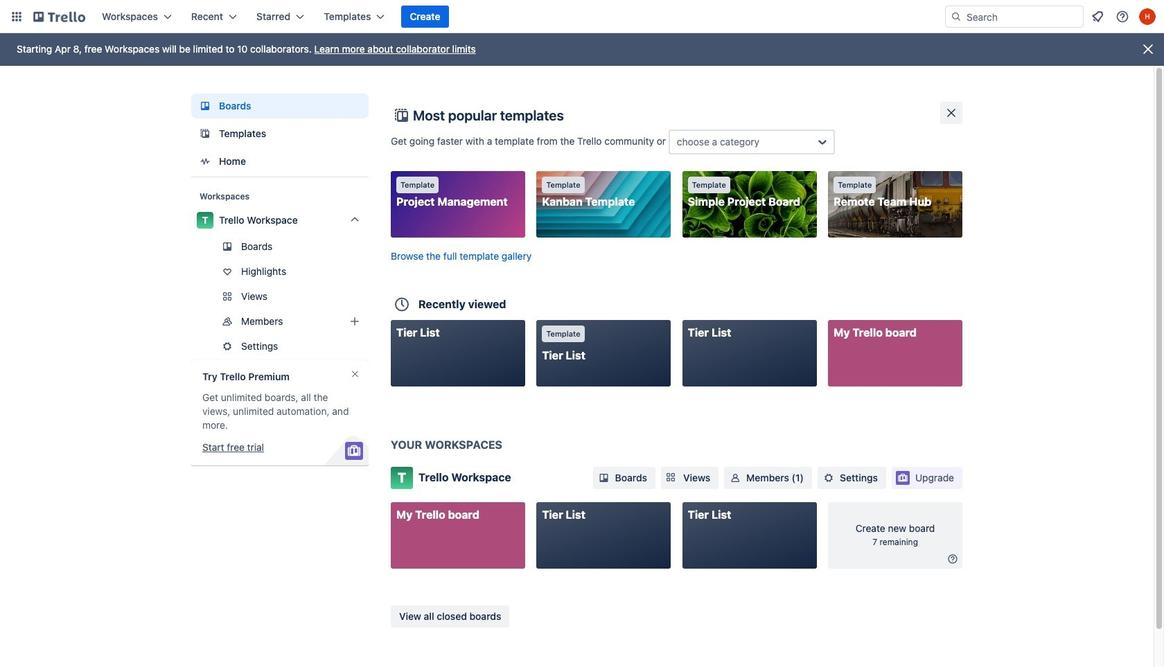 Task type: vqa. For each thing, say whether or not it's contained in the screenshot.
topmost sm image
yes



Task type: locate. For each thing, give the bounding box(es) containing it.
Search field
[[962, 7, 1083, 26]]

0 horizontal spatial sm image
[[597, 471, 611, 485]]

open information menu image
[[1116, 10, 1130, 24]]

add image
[[347, 313, 363, 330]]

template board image
[[197, 125, 213, 142]]

board image
[[197, 98, 213, 114]]

sm image
[[597, 471, 611, 485], [729, 471, 742, 485], [946, 552, 960, 566]]

back to home image
[[33, 6, 85, 28]]

sm image
[[822, 471, 836, 485]]



Task type: describe. For each thing, give the bounding box(es) containing it.
primary element
[[0, 0, 1164, 33]]

home image
[[197, 153, 213, 170]]

1 horizontal spatial sm image
[[729, 471, 742, 485]]

0 notifications image
[[1090, 8, 1106, 25]]

2 horizontal spatial sm image
[[946, 552, 960, 566]]

howard (howard38800628) image
[[1139, 8, 1156, 25]]

search image
[[951, 11, 962, 22]]



